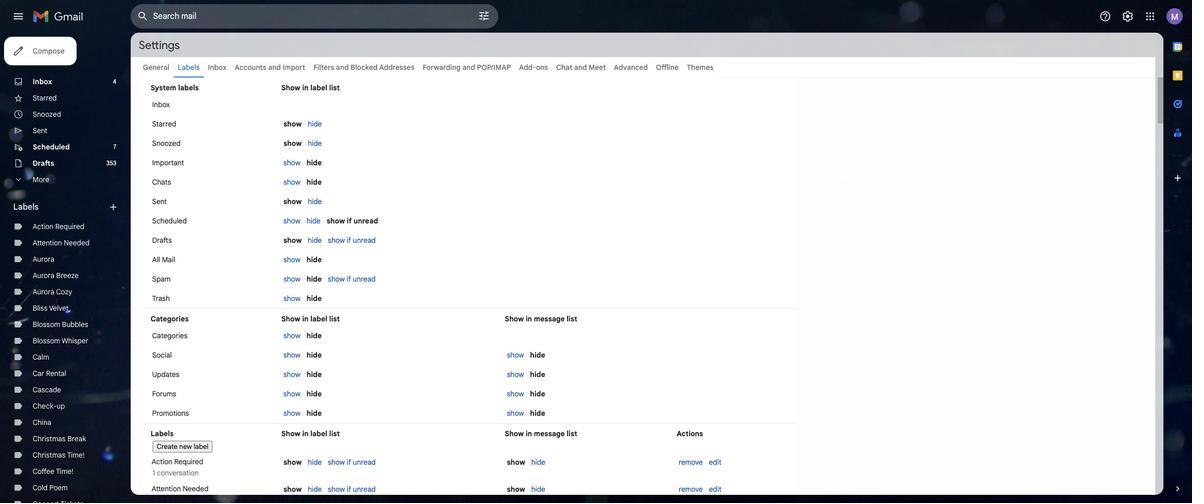 Task type: locate. For each thing, give the bounding box(es) containing it.
0 vertical spatial show in label list
[[281, 83, 340, 92]]

chat and meet link
[[556, 63, 606, 72]]

1 vertical spatial edit
[[709, 485, 722, 494]]

blossom for blossom bubbles
[[33, 320, 60, 329]]

2 blossom from the top
[[33, 337, 60, 346]]

0 vertical spatial snoozed
[[33, 110, 61, 119]]

0 vertical spatial remove link
[[679, 458, 703, 467]]

0 vertical spatial required
[[55, 222, 84, 231]]

0 horizontal spatial attention needed
[[33, 238, 90, 248]]

action up 1
[[152, 458, 172, 467]]

inbox for the bottom inbox link
[[33, 77, 52, 86]]

unread for spam
[[353, 275, 376, 284]]

edit link
[[709, 458, 722, 467], [709, 485, 722, 494]]

required inside labels navigation
[[55, 222, 84, 231]]

tab list
[[1164, 33, 1192, 467]]

0 vertical spatial blossom
[[33, 320, 60, 329]]

show for labels
[[281, 429, 300, 439]]

0 vertical spatial remove
[[679, 458, 703, 467]]

inbox link up starred link
[[33, 77, 52, 86]]

1 message from the top
[[534, 315, 565, 324]]

filters and blocked addresses
[[314, 63, 415, 72]]

advanced search options image
[[474, 6, 494, 26]]

attention needed inside labels navigation
[[33, 238, 90, 248]]

create new label
[[157, 443, 208, 451]]

2 remove from the top
[[679, 485, 703, 494]]

1 edit link from the top
[[709, 458, 722, 467]]

1 horizontal spatial labels
[[151, 429, 174, 439]]

2 show in message list from the top
[[505, 429, 577, 439]]

1 horizontal spatial inbox
[[152, 100, 170, 109]]

1 show in message list from the top
[[505, 315, 577, 324]]

time! up poem
[[56, 467, 73, 476]]

1 horizontal spatial drafts
[[152, 236, 172, 245]]

action inside action required 1 conversation
[[152, 458, 172, 467]]

0 horizontal spatial drafts
[[33, 159, 54, 168]]

sent down snoozed link
[[33, 126, 47, 135]]

pop/imap
[[477, 63, 511, 72]]

hide link for snoozed
[[308, 139, 322, 148]]

aurora up the bliss
[[33, 288, 54, 297]]

0 vertical spatial inbox link
[[208, 63, 227, 72]]

unread for attention needed
[[353, 485, 376, 494]]

drafts link
[[33, 159, 54, 168]]

0 vertical spatial edit link
[[709, 458, 722, 467]]

1 vertical spatial inbox link
[[33, 77, 52, 86]]

0 vertical spatial christmas
[[33, 435, 66, 444]]

action required
[[33, 222, 84, 231]]

snoozed down starred link
[[33, 110, 61, 119]]

1 vertical spatial labels
[[13, 202, 39, 212]]

0 vertical spatial edit
[[709, 458, 722, 467]]

1 horizontal spatial attention needed
[[152, 485, 209, 494]]

blossom for blossom whisper
[[33, 337, 60, 346]]

1 vertical spatial attention
[[152, 485, 181, 494]]

4 show if unread link from the top
[[328, 485, 376, 494]]

0 vertical spatial aurora
[[33, 255, 54, 264]]

and right "filters"
[[336, 63, 349, 72]]

bliss velvet link
[[33, 304, 69, 313]]

attention
[[33, 238, 62, 248], [152, 485, 181, 494]]

and
[[268, 63, 281, 72], [336, 63, 349, 72], [463, 63, 475, 72], [574, 63, 587, 72]]

1 vertical spatial action
[[152, 458, 172, 467]]

attention needed down action required
[[33, 238, 90, 248]]

show
[[281, 83, 300, 92], [281, 315, 300, 324], [505, 315, 524, 324], [281, 429, 300, 439], [505, 429, 524, 439]]

aurora up aurora breeze link
[[33, 255, 54, 264]]

0 vertical spatial action
[[33, 222, 53, 231]]

1 christmas from the top
[[33, 435, 66, 444]]

if for attention needed
[[347, 485, 351, 494]]

show link for categories
[[284, 331, 301, 341]]

coffee
[[33, 467, 54, 476]]

show link for social
[[284, 351, 301, 360]]

unread
[[354, 217, 378, 226], [353, 236, 376, 245], [353, 275, 376, 284], [353, 458, 376, 467], [353, 485, 376, 494]]

christmas for christmas time!
[[33, 451, 66, 460]]

0 vertical spatial drafts
[[33, 159, 54, 168]]

in for labels
[[302, 429, 309, 439]]

1 vertical spatial attention needed
[[152, 485, 209, 494]]

needed down action required
[[64, 238, 90, 248]]

1 vertical spatial time!
[[56, 467, 73, 476]]

1 blossom from the top
[[33, 320, 60, 329]]

drafts up all mail
[[152, 236, 172, 245]]

2 message from the top
[[534, 429, 565, 439]]

remove
[[679, 458, 703, 467], [679, 485, 703, 494]]

show if unread
[[327, 217, 378, 226], [328, 236, 376, 245], [328, 275, 376, 284], [328, 458, 376, 467], [328, 485, 376, 494]]

2 and from the left
[[336, 63, 349, 72]]

1 vertical spatial needed
[[183, 485, 209, 494]]

0 horizontal spatial attention
[[33, 238, 62, 248]]

1 horizontal spatial attention
[[152, 485, 181, 494]]

inbox inside labels navigation
[[33, 77, 52, 86]]

0 vertical spatial sent
[[33, 126, 47, 135]]

edit link for 1st remove "link" from the top of the page
[[709, 458, 722, 467]]

blossom down bliss velvet
[[33, 320, 60, 329]]

blossom
[[33, 320, 60, 329], [33, 337, 60, 346]]

starred up snoozed link
[[33, 93, 57, 103]]

3 if from the top
[[347, 275, 351, 284]]

list for system labels
[[329, 83, 340, 92]]

message for labels
[[534, 429, 565, 439]]

updates
[[152, 370, 179, 379]]

and left 'pop/imap' at the top of the page
[[463, 63, 475, 72]]

list for labels
[[329, 429, 340, 439]]

2 horizontal spatial inbox
[[208, 63, 227, 72]]

labels inside navigation
[[13, 202, 39, 212]]

in
[[302, 83, 309, 92], [302, 315, 309, 324], [526, 315, 532, 324], [302, 429, 309, 439], [526, 429, 532, 439]]

1 vertical spatial edit link
[[709, 485, 722, 494]]

gmail image
[[33, 6, 88, 27]]

time! down break
[[67, 451, 85, 460]]

inbox up starred link
[[33, 77, 52, 86]]

hide link for starred
[[308, 119, 322, 129]]

0 vertical spatial needed
[[64, 238, 90, 248]]

required down new
[[174, 458, 203, 467]]

attention needed link
[[33, 238, 90, 248]]

snoozed
[[33, 110, 61, 119], [152, 139, 181, 148]]

0 horizontal spatial scheduled
[[33, 142, 70, 152]]

1 vertical spatial inbox
[[33, 77, 52, 86]]

remove link
[[679, 458, 703, 467], [679, 485, 703, 494]]

labels navigation
[[0, 33, 131, 504]]

scheduled
[[33, 142, 70, 152], [152, 217, 187, 226]]

0 vertical spatial time!
[[67, 451, 85, 460]]

0 horizontal spatial snoozed
[[33, 110, 61, 119]]

new
[[179, 443, 192, 451]]

1 remove from the top
[[679, 458, 703, 467]]

christmas
[[33, 435, 66, 444], [33, 451, 66, 460]]

0 horizontal spatial inbox link
[[33, 77, 52, 86]]

1 horizontal spatial sent
[[152, 197, 167, 206]]

hide link
[[308, 119, 322, 129], [308, 139, 322, 148], [308, 197, 322, 206], [307, 217, 321, 226], [308, 236, 322, 245], [308, 458, 322, 467], [531, 458, 545, 467], [308, 485, 322, 494], [531, 485, 545, 494]]

aurora down aurora "link"
[[33, 271, 54, 280]]

0 horizontal spatial needed
[[64, 238, 90, 248]]

time! for christmas time!
[[67, 451, 85, 460]]

christmas break link
[[33, 435, 86, 444]]

starred down system
[[152, 119, 176, 129]]

categories up social
[[152, 331, 188, 341]]

None search field
[[131, 4, 498, 29]]

attention needed down conversation
[[152, 485, 209, 494]]

hide link for sent
[[308, 197, 322, 206]]

1 vertical spatial remove
[[679, 485, 703, 494]]

required for action required
[[55, 222, 84, 231]]

1 vertical spatial show in label list
[[281, 315, 340, 324]]

inbox link
[[208, 63, 227, 72], [33, 77, 52, 86]]

create
[[157, 443, 178, 451]]

needed down conversation
[[183, 485, 209, 494]]

1 horizontal spatial starred
[[152, 119, 176, 129]]

3 show in label list from the top
[[281, 429, 340, 439]]

mail
[[162, 255, 175, 265]]

required up attention needed link at the left
[[55, 222, 84, 231]]

bubbles
[[62, 320, 88, 329]]

0 vertical spatial inbox
[[208, 63, 227, 72]]

inbox right labels link on the left of the page
[[208, 63, 227, 72]]

starred
[[33, 93, 57, 103], [152, 119, 176, 129]]

cascade link
[[33, 386, 61, 395]]

7
[[113, 143, 116, 151]]

show link for updates
[[284, 370, 301, 379]]

action for action required 1 conversation
[[152, 458, 172, 467]]

scheduled up drafts 'link'
[[33, 142, 70, 152]]

label
[[310, 83, 327, 92], [310, 315, 327, 324], [310, 429, 327, 439], [194, 443, 208, 451]]

calm link
[[33, 353, 49, 362]]

2 show if unread link from the top
[[328, 275, 376, 284]]

attention needed
[[33, 238, 90, 248], [152, 485, 209, 494]]

labels for "labels" heading
[[13, 202, 39, 212]]

1 edit from the top
[[709, 458, 722, 467]]

0 vertical spatial message
[[534, 315, 565, 324]]

1 vertical spatial required
[[174, 458, 203, 467]]

hide link for attention needed
[[308, 485, 322, 494]]

attention down conversation
[[152, 485, 181, 494]]

and for forwarding
[[463, 63, 475, 72]]

show for system labels
[[281, 83, 300, 92]]

blossom up calm link
[[33, 337, 60, 346]]

0 horizontal spatial starred
[[33, 93, 57, 103]]

labels
[[178, 83, 199, 92]]

conversation
[[157, 469, 199, 478]]

2 show in label list from the top
[[281, 315, 340, 324]]

cascade
[[33, 386, 61, 395]]

2 vertical spatial aurora
[[33, 288, 54, 297]]

and right chat
[[574, 63, 587, 72]]

scheduled up mail
[[152, 217, 187, 226]]

attention up aurora "link"
[[33, 238, 62, 248]]

more button
[[0, 172, 123, 188]]

meet
[[589, 63, 606, 72]]

label for system labels
[[310, 83, 327, 92]]

1 show if unread link from the top
[[328, 236, 376, 245]]

required inside action required 1 conversation
[[174, 458, 203, 467]]

4 and from the left
[[574, 63, 587, 72]]

inbox
[[208, 63, 227, 72], [33, 77, 52, 86], [152, 100, 170, 109]]

in for system labels
[[302, 83, 309, 92]]

0 vertical spatial show in message list
[[505, 315, 577, 324]]

filters
[[314, 63, 334, 72]]

0 vertical spatial starred
[[33, 93, 57, 103]]

accounts and import link
[[235, 63, 305, 72]]

list
[[329, 83, 340, 92], [329, 315, 340, 324], [567, 315, 577, 324], [329, 429, 340, 439], [567, 429, 577, 439]]

0 vertical spatial attention
[[33, 238, 62, 248]]

1 vertical spatial aurora
[[33, 271, 54, 280]]

1 and from the left
[[268, 63, 281, 72]]

required
[[55, 222, 84, 231], [174, 458, 203, 467]]

drafts up more
[[33, 159, 54, 168]]

0 horizontal spatial labels
[[13, 202, 39, 212]]

show in message list for categories
[[505, 315, 577, 324]]

2 edit link from the top
[[709, 485, 722, 494]]

search mail image
[[134, 7, 152, 26]]

labels down more
[[13, 202, 39, 212]]

snoozed inside labels navigation
[[33, 110, 61, 119]]

0 vertical spatial labels
[[178, 63, 200, 72]]

1 vertical spatial christmas
[[33, 451, 66, 460]]

1 vertical spatial remove link
[[679, 485, 703, 494]]

show link for important
[[284, 158, 301, 167]]

and left the import
[[268, 63, 281, 72]]

action for action required
[[33, 222, 53, 231]]

general link
[[143, 63, 169, 72]]

3 aurora from the top
[[33, 288, 54, 297]]

0 horizontal spatial required
[[55, 222, 84, 231]]

labels up labels
[[178, 63, 200, 72]]

2 if from the top
[[347, 236, 351, 245]]

Search mail text field
[[153, 11, 449, 21]]

show in message list for labels
[[505, 429, 577, 439]]

import
[[283, 63, 305, 72]]

1 vertical spatial show in message list
[[505, 429, 577, 439]]

drafts
[[33, 159, 54, 168], [152, 236, 172, 245]]

sent down 'chats'
[[152, 197, 167, 206]]

label inside button
[[194, 443, 208, 451]]

2 edit from the top
[[709, 485, 722, 494]]

0 horizontal spatial inbox
[[33, 77, 52, 86]]

starred link
[[33, 93, 57, 103]]

scheduled link
[[33, 142, 70, 152]]

show for categories
[[281, 315, 300, 324]]

message
[[534, 315, 565, 324], [534, 429, 565, 439]]

1 vertical spatial scheduled
[[152, 217, 187, 226]]

3 and from the left
[[463, 63, 475, 72]]

0 horizontal spatial action
[[33, 222, 53, 231]]

1 horizontal spatial scheduled
[[152, 217, 187, 226]]

compose
[[33, 46, 65, 56]]

main menu image
[[12, 10, 25, 22]]

show in label list
[[281, 83, 340, 92], [281, 315, 340, 324], [281, 429, 340, 439]]

christmas down china link
[[33, 435, 66, 444]]

1 aurora from the top
[[33, 255, 54, 264]]

1 horizontal spatial action
[[152, 458, 172, 467]]

show if unread for attention needed
[[328, 485, 376, 494]]

inbox down system
[[152, 100, 170, 109]]

1 vertical spatial snoozed
[[152, 139, 181, 148]]

show if unread for drafts
[[328, 236, 376, 245]]

2 horizontal spatial labels
[[178, 63, 200, 72]]

2 aurora from the top
[[33, 271, 54, 280]]

action inside labels navigation
[[33, 222, 53, 231]]

christmas up coffee time!
[[33, 451, 66, 460]]

1 vertical spatial blossom
[[33, 337, 60, 346]]

unread for drafts
[[353, 236, 376, 245]]

edit for the edit link associated with 1st remove "link" from the top of the page
[[709, 458, 722, 467]]

1 vertical spatial starred
[[152, 119, 176, 129]]

1 vertical spatial message
[[534, 429, 565, 439]]

categories down trash
[[151, 315, 189, 324]]

1 show in label list from the top
[[281, 83, 340, 92]]

show link
[[284, 158, 301, 167], [284, 178, 301, 187], [284, 217, 301, 226], [284, 255, 301, 265], [284, 275, 301, 284], [284, 294, 301, 303], [284, 331, 301, 341], [284, 351, 301, 360], [507, 351, 524, 360], [284, 370, 301, 379], [507, 370, 524, 379], [284, 390, 301, 399], [507, 390, 524, 399], [284, 409, 301, 418], [507, 409, 524, 418]]

0 vertical spatial attention needed
[[33, 238, 90, 248]]

action up attention needed link at the left
[[33, 222, 53, 231]]

christmas time! link
[[33, 451, 85, 460]]

needed inside labels navigation
[[64, 238, 90, 248]]

1 horizontal spatial required
[[174, 458, 203, 467]]

0 vertical spatial scheduled
[[33, 142, 70, 152]]

action
[[33, 222, 53, 231], [152, 458, 172, 467]]

social
[[152, 351, 172, 360]]

china link
[[33, 418, 51, 427]]

2 vertical spatial show in label list
[[281, 429, 340, 439]]

chat
[[556, 63, 572, 72]]

2 christmas from the top
[[33, 451, 66, 460]]

0 horizontal spatial sent
[[33, 126, 47, 135]]

0 vertical spatial categories
[[151, 315, 189, 324]]

bliss velvet
[[33, 304, 69, 313]]

labels up create
[[151, 429, 174, 439]]

1 vertical spatial categories
[[152, 331, 188, 341]]

4 if from the top
[[347, 458, 351, 467]]

christmas time!
[[33, 451, 85, 460]]

christmas for christmas break
[[33, 435, 66, 444]]

show link for forums
[[284, 390, 301, 399]]

5 if from the top
[[347, 485, 351, 494]]

snoozed up 'important'
[[152, 139, 181, 148]]

inbox link right labels link on the left of the page
[[208, 63, 227, 72]]



Task type: describe. For each thing, give the bounding box(es) containing it.
labels heading
[[13, 202, 108, 212]]

aurora cozy
[[33, 288, 72, 297]]

drafts inside labels navigation
[[33, 159, 54, 168]]

aurora for aurora cozy
[[33, 288, 54, 297]]

filters and blocked addresses link
[[314, 63, 415, 72]]

breeze
[[56, 271, 79, 280]]

hide link for scheduled
[[307, 217, 321, 226]]

aurora breeze link
[[33, 271, 79, 280]]

remove for 1st remove "link" from the top of the page
[[679, 458, 703, 467]]

check-up link
[[33, 402, 65, 411]]

hide link for drafts
[[308, 236, 322, 245]]

and for filters
[[336, 63, 349, 72]]

up
[[57, 402, 65, 411]]

2 vertical spatial inbox
[[152, 100, 170, 109]]

list for categories
[[329, 315, 340, 324]]

show link for trash
[[284, 294, 301, 303]]

aurora breeze
[[33, 271, 79, 280]]

ons
[[536, 63, 548, 72]]

add-ons
[[519, 63, 548, 72]]

2 vertical spatial labels
[[151, 429, 174, 439]]

show in label list for categories
[[281, 315, 340, 324]]

poem
[[49, 484, 68, 493]]

show if unread link for drafts
[[328, 236, 376, 245]]

cold poem link
[[33, 484, 68, 493]]

show link for scheduled
[[284, 217, 301, 226]]

and for accounts
[[268, 63, 281, 72]]

if for spam
[[347, 275, 351, 284]]

blossom whisper link
[[33, 337, 88, 346]]

label for labels
[[310, 429, 327, 439]]

coffee time!
[[33, 467, 73, 476]]

labels link
[[178, 63, 200, 72]]

car rental
[[33, 369, 66, 378]]

353
[[106, 159, 116, 167]]

1 horizontal spatial snoozed
[[152, 139, 181, 148]]

show in label list for labels
[[281, 429, 340, 439]]

christmas break
[[33, 435, 86, 444]]

1 if from the top
[[347, 217, 352, 226]]

time! for coffee time!
[[56, 467, 73, 476]]

advanced
[[614, 63, 648, 72]]

blocked
[[351, 63, 378, 72]]

1 horizontal spatial inbox link
[[208, 63, 227, 72]]

aurora for aurora "link"
[[33, 255, 54, 264]]

action required link
[[33, 222, 84, 231]]

1 vertical spatial drafts
[[152, 236, 172, 245]]

trash
[[152, 294, 170, 303]]

blossom bubbles
[[33, 320, 88, 329]]

3 show if unread link from the top
[[328, 458, 376, 467]]

cold poem
[[33, 484, 68, 493]]

1 remove link from the top
[[679, 458, 703, 467]]

1
[[152, 469, 155, 478]]

4
[[113, 78, 116, 85]]

show if unread link for spam
[[328, 275, 376, 284]]

themes
[[687, 63, 714, 72]]

addresses
[[379, 63, 415, 72]]

show link for promotions
[[284, 409, 301, 418]]

message for categories
[[534, 315, 565, 324]]

aurora for aurora breeze
[[33, 271, 54, 280]]

show in label list for system labels
[[281, 83, 340, 92]]

aurora link
[[33, 255, 54, 264]]

if for drafts
[[347, 236, 351, 245]]

settings image
[[1122, 10, 1134, 22]]

forwarding and pop/imap
[[423, 63, 511, 72]]

remove for second remove "link"
[[679, 485, 703, 494]]

labels for labels link on the left of the page
[[178, 63, 200, 72]]

whisper
[[62, 337, 88, 346]]

show if unread link for attention needed
[[328, 485, 376, 494]]

check-
[[33, 402, 57, 411]]

advanced link
[[614, 63, 648, 72]]

1 vertical spatial sent
[[152, 197, 167, 206]]

themes link
[[687, 63, 714, 72]]

support image
[[1099, 10, 1112, 22]]

chat and meet
[[556, 63, 606, 72]]

label for categories
[[310, 315, 327, 324]]

coffee time! link
[[33, 467, 73, 476]]

show if unread for spam
[[328, 275, 376, 284]]

system labels
[[151, 83, 199, 92]]

accounts and import
[[235, 63, 305, 72]]

add-
[[519, 63, 536, 72]]

bliss
[[33, 304, 47, 313]]

scheduled inside labels navigation
[[33, 142, 70, 152]]

rental
[[46, 369, 66, 378]]

inbox for right inbox link
[[208, 63, 227, 72]]

add-ons link
[[519, 63, 548, 72]]

in for categories
[[302, 315, 309, 324]]

edit link for second remove "link"
[[709, 485, 722, 494]]

general
[[143, 63, 169, 72]]

velvet
[[49, 304, 69, 313]]

compose button
[[4, 37, 77, 65]]

settings
[[139, 38, 180, 52]]

aurora cozy link
[[33, 288, 72, 297]]

more
[[33, 175, 49, 184]]

1 horizontal spatial needed
[[183, 485, 209, 494]]

all mail
[[152, 255, 175, 265]]

cold
[[33, 484, 48, 493]]

spam
[[152, 275, 171, 284]]

starred inside labels navigation
[[33, 93, 57, 103]]

attention inside labels navigation
[[33, 238, 62, 248]]

break
[[67, 435, 86, 444]]

2 remove link from the top
[[679, 485, 703, 494]]

and for chat
[[574, 63, 587, 72]]

action required 1 conversation
[[151, 458, 203, 478]]

promotions
[[152, 409, 189, 418]]

forwarding
[[423, 63, 461, 72]]

forums
[[152, 390, 176, 399]]

create new label button
[[153, 441, 213, 453]]

all
[[152, 255, 160, 265]]

show link for spam
[[284, 275, 301, 284]]

show link for all mail
[[284, 255, 301, 265]]

offline link
[[656, 63, 679, 72]]

offline
[[656, 63, 679, 72]]

required for action required 1 conversation
[[174, 458, 203, 467]]

actions
[[677, 429, 703, 439]]

important
[[152, 158, 184, 167]]

check-up
[[33, 402, 65, 411]]

accounts
[[235, 63, 266, 72]]

show link for chats
[[284, 178, 301, 187]]

sent link
[[33, 126, 47, 135]]

cozy
[[56, 288, 72, 297]]

sent inside labels navigation
[[33, 126, 47, 135]]

forwarding and pop/imap link
[[423, 63, 511, 72]]

blossom bubbles link
[[33, 320, 88, 329]]

chats
[[152, 178, 171, 187]]

edit for the edit link for second remove "link"
[[709, 485, 722, 494]]

china
[[33, 418, 51, 427]]

blossom whisper
[[33, 337, 88, 346]]

snoozed link
[[33, 110, 61, 119]]



Task type: vqa. For each thing, say whether or not it's contained in the screenshot.
Chat and Meet link
yes



